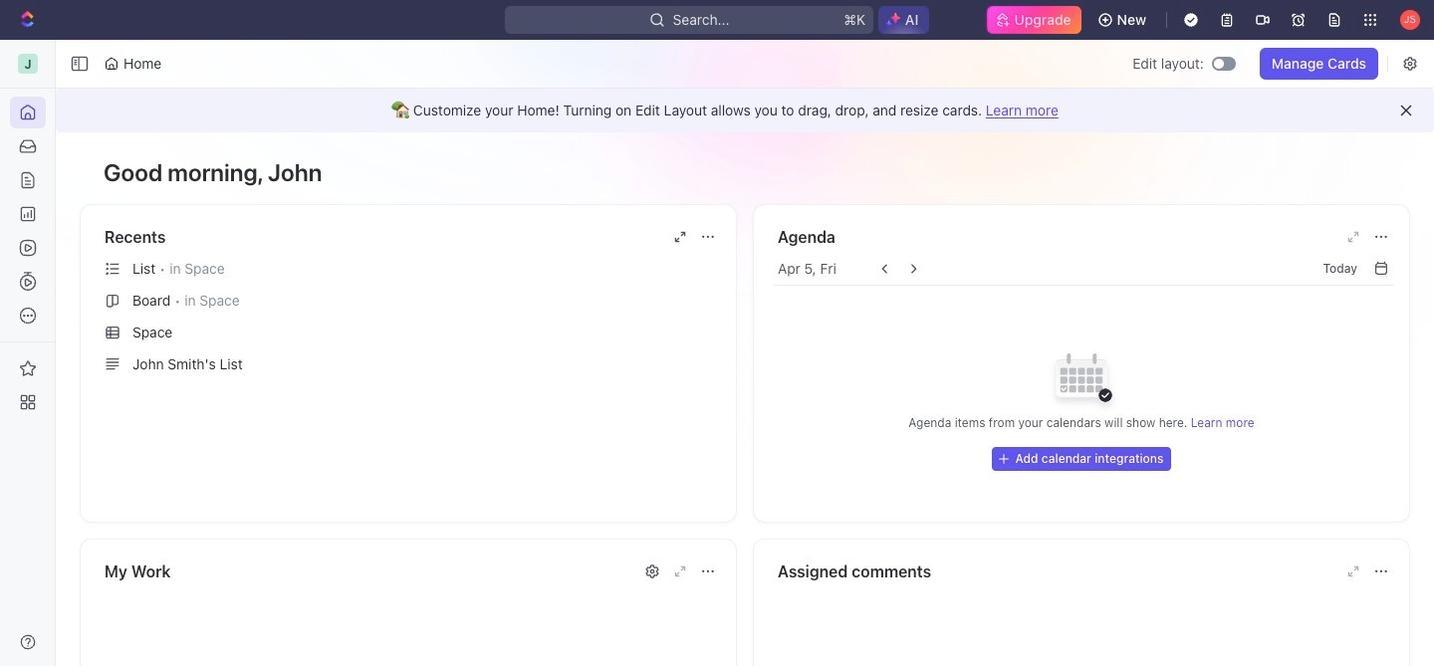 Task type: describe. For each thing, give the bounding box(es) containing it.
sidebar navigation
[[0, 40, 60, 666]]

john smith's workspace, , element
[[18, 54, 38, 74]]



Task type: vqa. For each thing, say whether or not it's contained in the screenshot.
tree
no



Task type: locate. For each thing, give the bounding box(es) containing it.
alert
[[56, 89, 1434, 132]]



